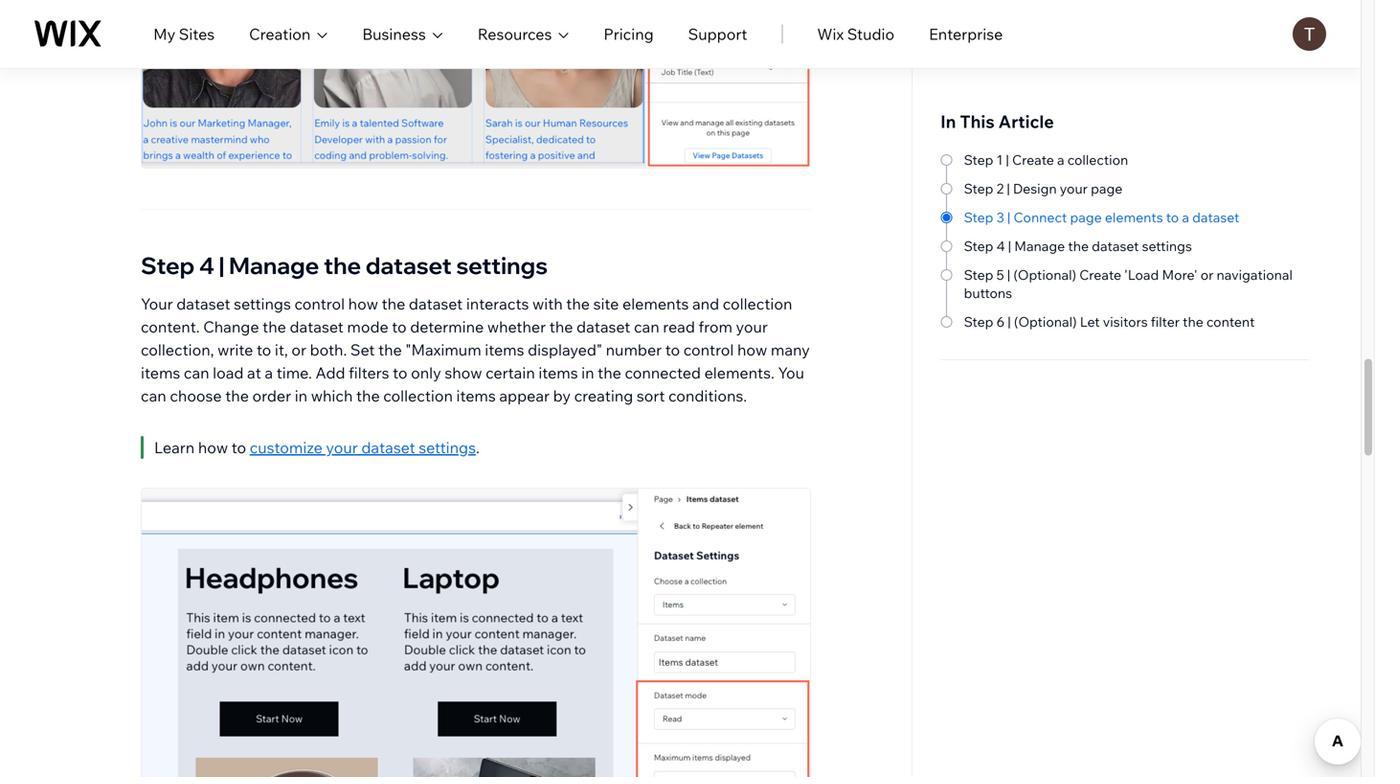 Task type: describe. For each thing, give the bounding box(es) containing it.
| up buttons
[[1009, 238, 1012, 254]]

my
[[153, 24, 176, 44]]

customize
[[250, 438, 323, 457]]

more'
[[1163, 266, 1198, 283]]

customize your dataset settings link
[[250, 438, 476, 457]]

step 3 | connect page elements to a dataset
[[964, 209, 1240, 226]]

your inside the your dataset settings control how the dataset interacts with the site elements and collection content. change the dataset mode to determine whether the dataset can read from your collection, write to it, or both. set the "maximum items displayed" number to control how many items can load at a time. add filters to only show certain items in the connected elements. you can choose the order in which the collection items appear by creating sort conditions.
[[736, 317, 768, 336]]

connected
[[625, 363, 701, 382]]

or inside the your dataset settings control how the dataset interacts with the site elements and collection content. change the dataset mode to determine whether the dataset can read from your collection, write to it, or both. set the "maximum items displayed" number to control how many items can load at a time. add filters to only show certain items in the connected elements. you can choose the order in which the collection items appear by creating sort conditions.
[[292, 340, 307, 359]]

number
[[606, 340, 662, 359]]

choose
[[170, 386, 222, 405]]

both.
[[310, 340, 347, 359]]

| right the 3
[[1008, 209, 1011, 226]]

determine
[[410, 317, 484, 336]]

"maximum
[[406, 340, 482, 359]]

resources
[[478, 24, 552, 44]]

order
[[253, 386, 291, 405]]

creating
[[575, 386, 634, 405]]

5
[[997, 266, 1005, 283]]

to up more'
[[1167, 209, 1180, 226]]

| right 1
[[1006, 151, 1010, 168]]

in
[[941, 111, 957, 132]]

2 horizontal spatial collection
[[1068, 151, 1129, 168]]

step 5 | (optional) create 'load more' or navigational buttons
[[964, 266, 1294, 301]]

a inside the your dataset settings control how the dataset interacts with the site elements and collection content. change the dataset mode to determine whether the dataset can read from your collection, write to it, or both. set the "maximum items displayed" number to control how many items can load at a time. add filters to only show certain items in the connected elements. you can choose the order in which the collection items appear by creating sort conditions.
[[265, 363, 273, 382]]

creation
[[249, 24, 311, 44]]

profile image image
[[1294, 17, 1327, 51]]

connect
[[1014, 209, 1068, 226]]

set
[[351, 340, 375, 359]]

your for learn how to customize your dataset settings .
[[326, 438, 358, 457]]

wix
[[818, 24, 844, 44]]

0 vertical spatial create
[[1013, 151, 1055, 168]]

settings up more'
[[1143, 238, 1193, 254]]

in this article
[[941, 111, 1055, 132]]

appear
[[500, 386, 550, 405]]

1 horizontal spatial 4
[[997, 238, 1006, 254]]

design
[[1014, 180, 1057, 197]]

collection,
[[141, 340, 214, 359]]

1 horizontal spatial can
[[184, 363, 209, 382]]

change
[[203, 317, 259, 336]]

buttons
[[964, 285, 1013, 301]]

1 horizontal spatial step 4 | manage the dataset settings
[[964, 238, 1193, 254]]

'load
[[1125, 266, 1160, 283]]

displayed"
[[528, 340, 603, 359]]

items down show
[[457, 386, 496, 405]]

elements.
[[705, 363, 775, 382]]

learn
[[154, 438, 195, 457]]

sites
[[179, 24, 215, 44]]

0 horizontal spatial how
[[198, 438, 228, 457]]

0 horizontal spatial 4
[[199, 251, 215, 280]]

2 horizontal spatial how
[[738, 340, 768, 359]]

1 horizontal spatial in
[[582, 363, 595, 382]]

enterprise link
[[930, 23, 1003, 46]]

you
[[778, 363, 805, 382]]

this
[[961, 111, 995, 132]]

| right 2
[[1007, 180, 1011, 197]]

0 vertical spatial control
[[295, 294, 345, 313]]

enterprise
[[930, 24, 1003, 44]]

your
[[141, 294, 173, 313]]

add
[[316, 363, 345, 382]]

your dataset settings control how the dataset interacts with the site elements and collection content. change the dataset mode to determine whether the dataset can read from your collection, write to it, or both. set the "maximum items displayed" number to control how many items can load at a time. add filters to only show certain items in the connected elements. you can choose the order in which the collection items appear by creating sort conditions.
[[141, 294, 810, 405]]

0 vertical spatial can
[[634, 317, 660, 336]]

step 6 | (optional) let visitors filter the content
[[964, 313, 1256, 330]]

step 1 | create a collection
[[964, 151, 1129, 168]]

mode
[[347, 317, 389, 336]]

0 horizontal spatial step 4 | manage the dataset settings
[[141, 251, 548, 280]]

load
[[213, 363, 244, 382]]

business button
[[363, 23, 443, 46]]

1 vertical spatial in
[[295, 386, 308, 405]]

my sites link
[[153, 23, 215, 46]]

visitors
[[1104, 313, 1149, 330]]

at
[[247, 363, 261, 382]]

learn how to customize your dataset settings .
[[154, 438, 480, 457]]

many
[[771, 340, 810, 359]]

settings up interacts
[[456, 251, 548, 280]]

time.
[[277, 363, 312, 382]]

support link
[[689, 23, 748, 46]]

wix studio
[[818, 24, 895, 44]]

creation button
[[249, 23, 328, 46]]

interacts
[[466, 294, 529, 313]]

to left customize at the left
[[232, 438, 246, 457]]

sort
[[637, 386, 665, 405]]

3
[[997, 209, 1005, 226]]

business
[[363, 24, 426, 44]]

certain
[[486, 363, 535, 382]]

pricing
[[604, 24, 654, 44]]



Task type: vqa. For each thing, say whether or not it's contained in the screenshot.
'product'
no



Task type: locate. For each thing, give the bounding box(es) containing it.
(optional) for let
[[1015, 313, 1078, 330]]

my sites
[[153, 24, 215, 44]]

or inside step 5 | (optional) create 'load more' or navigational buttons
[[1201, 266, 1214, 283]]

write
[[218, 340, 253, 359]]

elements inside the your dataset settings control how the dataset interacts with the site elements and collection content. change the dataset mode to determine whether the dataset can read from your collection, write to it, or both. set the "maximum items displayed" number to control how many items can load at a time. add filters to only show certain items in the connected elements. you can choose the order in which the collection items appear by creating sort conditions.
[[623, 294, 689, 313]]

manage
[[1015, 238, 1066, 254], [229, 251, 319, 280]]

by
[[553, 386, 571, 405]]

to right the mode
[[392, 317, 407, 336]]

1 vertical spatial (optional)
[[1015, 313, 1078, 330]]

resources button
[[478, 23, 570, 46]]

conditions.
[[669, 386, 747, 405]]

a right at
[[265, 363, 273, 382]]

manage up change
[[229, 251, 319, 280]]

| inside step 5 | (optional) create 'load more' or navigational buttons
[[1008, 266, 1011, 283]]

a up more'
[[1183, 209, 1190, 226]]

1 horizontal spatial manage
[[1015, 238, 1066, 254]]

1 vertical spatial your
[[736, 317, 768, 336]]

settings inside the your dataset settings control how the dataset interacts with the site elements and collection content. change the dataset mode to determine whether the dataset can read from your collection, write to it, or both. set the "maximum items displayed" number to control how many items can load at a time. add filters to only show certain items in the connected elements. you can choose the order in which the collection items appear by creating sort conditions.
[[234, 294, 291, 313]]

2 vertical spatial a
[[265, 363, 273, 382]]

2 horizontal spatial your
[[1060, 180, 1088, 197]]

create
[[1013, 151, 1055, 168], [1080, 266, 1122, 283]]

a up step 2 | design your page on the right top of the page
[[1058, 151, 1065, 168]]

1 horizontal spatial create
[[1080, 266, 1122, 283]]

2 vertical spatial can
[[141, 386, 166, 405]]

or right it,
[[292, 340, 307, 359]]

0 vertical spatial or
[[1201, 266, 1214, 283]]

or right more'
[[1201, 266, 1214, 283]]

control
[[295, 294, 345, 313], [684, 340, 734, 359]]

0 horizontal spatial create
[[1013, 151, 1055, 168]]

(optional) left 'let'
[[1015, 313, 1078, 330]]

1 vertical spatial page
[[1071, 209, 1103, 226]]

1 horizontal spatial a
[[1058, 151, 1065, 168]]

whether
[[488, 317, 546, 336]]

2 vertical spatial how
[[198, 438, 228, 457]]

0 vertical spatial (optional)
[[1014, 266, 1077, 283]]

.
[[476, 438, 480, 457]]

elements up read
[[623, 294, 689, 313]]

control up both.
[[295, 294, 345, 313]]

1 vertical spatial control
[[684, 340, 734, 359]]

0 vertical spatial collection
[[1068, 151, 1129, 168]]

your for step 2 | design your page
[[1060, 180, 1088, 197]]

how right learn
[[198, 438, 228, 457]]

4 up change
[[199, 251, 215, 280]]

collection down only
[[384, 386, 453, 405]]

1 vertical spatial can
[[184, 363, 209, 382]]

items up by
[[539, 363, 578, 382]]

0 horizontal spatial elements
[[623, 294, 689, 313]]

step 2 | design your page
[[964, 180, 1123, 197]]

0 vertical spatial page
[[1091, 180, 1123, 197]]

1 horizontal spatial collection
[[723, 294, 793, 313]]

6
[[997, 313, 1005, 330]]

1 vertical spatial collection
[[723, 294, 793, 313]]

it,
[[275, 340, 288, 359]]

4
[[997, 238, 1006, 254], [199, 251, 215, 280]]

how up elements.
[[738, 340, 768, 359]]

step 4 | manage the dataset settings
[[964, 238, 1193, 254], [141, 251, 548, 280]]

to down read
[[666, 340, 680, 359]]

page up step 3 | connect page elements to a dataset
[[1091, 180, 1123, 197]]

settings up change
[[234, 294, 291, 313]]

0 vertical spatial your
[[1060, 180, 1088, 197]]

can up choose at the left of page
[[184, 363, 209, 382]]

2 horizontal spatial a
[[1183, 209, 1190, 226]]

0 horizontal spatial a
[[265, 363, 273, 382]]

0 vertical spatial a
[[1058, 151, 1065, 168]]

control down from
[[684, 340, 734, 359]]

how up the mode
[[348, 294, 378, 313]]

page
[[1091, 180, 1123, 197], [1071, 209, 1103, 226]]

from
[[699, 317, 733, 336]]

only
[[411, 363, 441, 382]]

support
[[689, 24, 748, 44]]

(optional) for create
[[1014, 266, 1077, 283]]

let
[[1081, 313, 1101, 330]]

in down time.
[[295, 386, 308, 405]]

1 horizontal spatial control
[[684, 340, 734, 359]]

0 vertical spatial in
[[582, 363, 595, 382]]

wix studio link
[[818, 23, 895, 46]]

0 horizontal spatial or
[[292, 340, 307, 359]]

in up creating
[[582, 363, 595, 382]]

your right from
[[736, 317, 768, 336]]

step
[[964, 151, 994, 168], [964, 180, 994, 197], [964, 209, 994, 226], [964, 238, 994, 254], [141, 251, 195, 280], [964, 266, 994, 283], [964, 313, 994, 330]]

show
[[445, 363, 482, 382]]

0 vertical spatial how
[[348, 294, 378, 313]]

2 horizontal spatial can
[[634, 317, 660, 336]]

to left only
[[393, 363, 408, 382]]

which
[[311, 386, 353, 405]]

site
[[594, 294, 619, 313]]

step 4 | manage the dataset settings up the mode
[[141, 251, 548, 280]]

with
[[533, 294, 563, 313]]

how
[[348, 294, 378, 313], [738, 340, 768, 359], [198, 438, 228, 457]]

items
[[485, 340, 525, 359], [141, 363, 180, 382], [539, 363, 578, 382], [457, 386, 496, 405]]

| up change
[[219, 251, 225, 280]]

filter
[[1152, 313, 1180, 330]]

1 vertical spatial a
[[1183, 209, 1190, 226]]

| right 5
[[1008, 266, 1011, 283]]

read
[[663, 317, 696, 336]]

1 vertical spatial create
[[1080, 266, 1122, 283]]

or
[[1201, 266, 1214, 283], [292, 340, 307, 359]]

collection up from
[[723, 294, 793, 313]]

your right design
[[1060, 180, 1088, 197]]

items up certain
[[485, 340, 525, 359]]

can left choose at the left of page
[[141, 386, 166, 405]]

1 horizontal spatial or
[[1201, 266, 1214, 283]]

2 vertical spatial collection
[[384, 386, 453, 405]]

step 4 | manage the dataset settings down step 3 | connect page elements to a dataset
[[964, 238, 1193, 254]]

settings
[[1143, 238, 1193, 254], [456, 251, 548, 280], [234, 294, 291, 313], [419, 438, 476, 457]]

(optional) inside step 5 | (optional) create 'load more' or navigational buttons
[[1014, 266, 1077, 283]]

filters
[[349, 363, 390, 382]]

(optional)
[[1014, 266, 1077, 283], [1015, 313, 1078, 330]]

settings down show
[[419, 438, 476, 457]]

1
[[997, 151, 1003, 168]]

elements
[[1106, 209, 1164, 226], [623, 294, 689, 313]]

the
[[1069, 238, 1089, 254], [324, 251, 361, 280], [382, 294, 406, 313], [567, 294, 590, 313], [1184, 313, 1204, 330], [263, 317, 286, 336], [550, 317, 573, 336], [379, 340, 402, 359], [598, 363, 622, 382], [225, 386, 249, 405], [356, 386, 380, 405]]

your down the which at left
[[326, 438, 358, 457]]

can up number
[[634, 317, 660, 336]]

0 horizontal spatial in
[[295, 386, 308, 405]]

step inside step 5 | (optional) create 'load more' or navigational buttons
[[964, 266, 994, 283]]

elements up the 'load
[[1106, 209, 1164, 226]]

|
[[1006, 151, 1010, 168], [1007, 180, 1011, 197], [1008, 209, 1011, 226], [1009, 238, 1012, 254], [219, 251, 225, 280], [1008, 266, 1011, 283], [1008, 313, 1012, 330]]

1 horizontal spatial how
[[348, 294, 378, 313]]

0 horizontal spatial collection
[[384, 386, 453, 405]]

article
[[999, 111, 1055, 132]]

create left the 'load
[[1080, 266, 1122, 283]]

to
[[1167, 209, 1180, 226], [392, 317, 407, 336], [257, 340, 271, 359], [666, 340, 680, 359], [393, 363, 408, 382], [232, 438, 246, 457]]

collection up step 3 | connect page elements to a dataset
[[1068, 151, 1129, 168]]

to left it,
[[257, 340, 271, 359]]

and
[[693, 294, 720, 313]]

create up design
[[1013, 151, 1055, 168]]

| right 6
[[1008, 313, 1012, 330]]

1 (optional) from the top
[[1014, 266, 1077, 283]]

2 (optional) from the top
[[1015, 313, 1078, 330]]

0 horizontal spatial can
[[141, 386, 166, 405]]

2 vertical spatial your
[[326, 438, 358, 457]]

4 down the 3
[[997, 238, 1006, 254]]

1 vertical spatial or
[[292, 340, 307, 359]]

manage down 'connect'
[[1015, 238, 1066, 254]]

1 vertical spatial elements
[[623, 294, 689, 313]]

1 vertical spatial how
[[738, 340, 768, 359]]

studio
[[848, 24, 895, 44]]

page right 'connect'
[[1071, 209, 1103, 226]]

1 horizontal spatial elements
[[1106, 209, 1164, 226]]

items down collection,
[[141, 363, 180, 382]]

collection
[[1068, 151, 1129, 168], [723, 294, 793, 313], [384, 386, 453, 405]]

in
[[582, 363, 595, 382], [295, 386, 308, 405]]

0 vertical spatial elements
[[1106, 209, 1164, 226]]

create inside step 5 | (optional) create 'load more' or navigational buttons
[[1080, 266, 1122, 283]]

0 horizontal spatial your
[[326, 438, 358, 457]]

2
[[997, 180, 1004, 197]]

(optional) right 5
[[1014, 266, 1077, 283]]

0 horizontal spatial manage
[[229, 251, 319, 280]]

navigational
[[1217, 266, 1294, 283]]

content.
[[141, 317, 200, 336]]

1 horizontal spatial your
[[736, 317, 768, 336]]

your
[[1060, 180, 1088, 197], [736, 317, 768, 336], [326, 438, 358, 457]]

content
[[1207, 313, 1256, 330]]

a
[[1058, 151, 1065, 168], [1183, 209, 1190, 226], [265, 363, 273, 382]]

pricing link
[[604, 23, 654, 46]]

0 horizontal spatial control
[[295, 294, 345, 313]]



